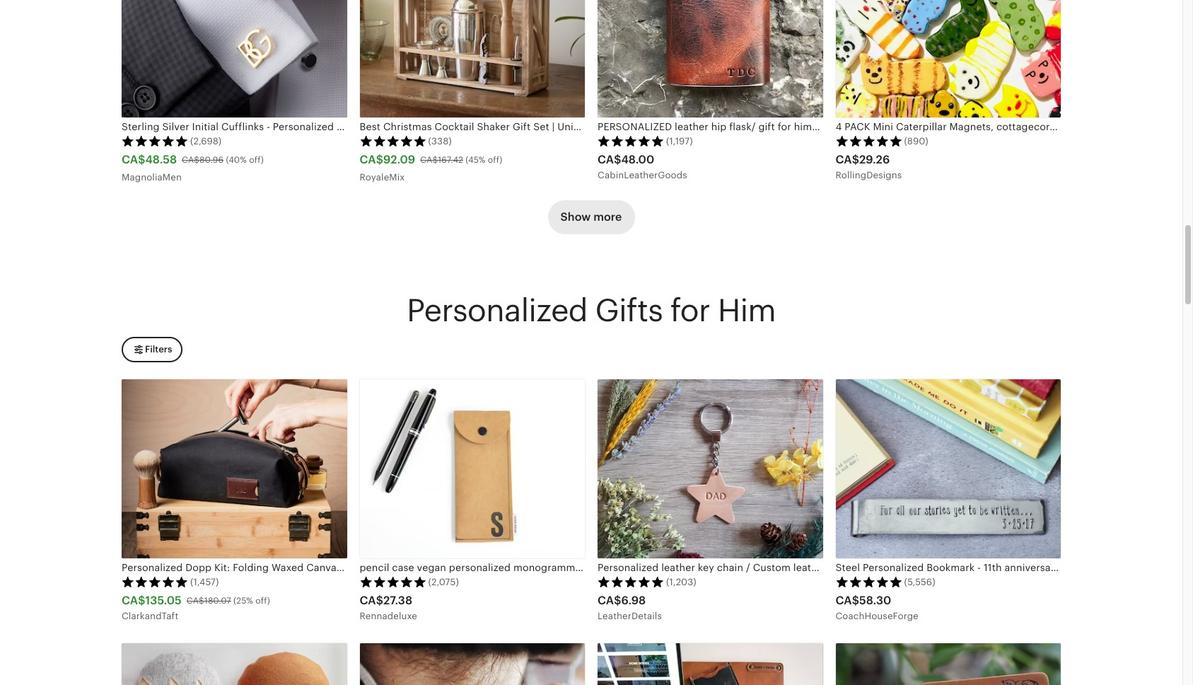 Task type: locate. For each thing, give the bounding box(es) containing it.
1 key from the left
[[698, 562, 715, 573]]

key
[[698, 562, 715, 573], [830, 562, 847, 573]]

48.58
[[145, 153, 177, 166]]

ca$ up coachhouseforge
[[836, 594, 860, 607]]

rollingdesigns
[[836, 170, 903, 180]]

ca$
[[122, 153, 145, 166], [360, 153, 383, 166], [598, 153, 622, 166], [836, 153, 860, 166], [182, 155, 200, 165], [421, 155, 438, 165], [122, 594, 145, 607], [360, 594, 384, 607], [598, 594, 622, 607], [836, 594, 860, 607], [187, 596, 204, 606]]

ca$ up royalemix
[[360, 153, 383, 166]]

(25%
[[234, 596, 253, 606]]

5 out of 5 stars image
[[122, 135, 188, 147], [360, 135, 426, 147], [598, 135, 665, 147], [836, 135, 903, 147], [122, 576, 188, 588], [360, 576, 426, 588], [598, 576, 665, 588], [836, 576, 903, 588]]

135.05
[[145, 594, 182, 607]]

ca$ inside ca$ 6.98 leatherdetails
[[598, 594, 622, 607]]

ca$ 135.05 ca$ 180.07 (25% off) clarkandtaft
[[122, 594, 270, 621]]

1 horizontal spatial leather
[[794, 562, 828, 573]]

5 out of 5 stars image up the 48.00
[[598, 135, 665, 147]]

ca$ for 92.09
[[360, 153, 383, 166]]

ca$ inside ca$ 48.00 cabinleathergoods
[[598, 153, 622, 166]]

58.30
[[860, 594, 892, 607]]

(890)
[[905, 136, 929, 147]]

(1,203)
[[667, 577, 697, 588]]

3 leather from the left
[[922, 562, 956, 573]]

5 out of 5 stars image down ring
[[836, 576, 903, 588]]

leatherdetails
[[598, 610, 662, 621]]

2 horizontal spatial leather
[[922, 562, 956, 573]]

ca$ up rollingdesigns
[[836, 153, 860, 166]]

1 horizontal spatial /
[[871, 562, 876, 573]]

2 / from the left
[[871, 562, 876, 573]]

off) right (25%
[[256, 596, 270, 606]]

5 out of 5 stars image up 27.38
[[360, 576, 426, 588]]

off) inside ca$ 48.58 ca$ 80.96 (40% off) magnoliamen
[[249, 155, 264, 165]]

ca$ up leatherdetails
[[598, 594, 622, 607]]

off) inside ca$ 135.05 ca$ 180.07 (25% off) clarkandtaft
[[256, 596, 270, 606]]

genuine
[[878, 562, 919, 573]]

ca$ inside the ca$ 27.38 rennadeluxe
[[360, 594, 384, 607]]

pencil case vegan personalized monogrammed minimal modern gift for him made by renna deluxe image
[[360, 379, 585, 558]]

chain
[[717, 562, 744, 573]]

5 out of 5 stars image up 29.26
[[836, 135, 903, 147]]

5 out of 5 stars image up 6.98
[[598, 576, 665, 588]]

ca$ inside ca$ 29.26 rollingdesigns
[[836, 153, 860, 166]]

5 out of 5 stars image up "48.58"
[[122, 135, 188, 147]]

0 horizontal spatial leather
[[662, 562, 696, 573]]

royalemix
[[360, 172, 405, 182]]

ca$ 29.26 rollingdesigns
[[836, 153, 903, 180]]

/ right ring
[[871, 562, 876, 573]]

off)
[[249, 155, 264, 165], [488, 155, 503, 165], [256, 596, 270, 606]]

ca$ 6.98 leatherdetails
[[598, 594, 662, 621]]

cabinleathergoods
[[598, 170, 688, 180]]

ca$ for 27.38
[[360, 594, 384, 607]]

0 vertical spatial personalized
[[407, 293, 588, 329]]

/ right chain
[[747, 562, 751, 573]]

couple with cat. personalized dolls. handmade plush dolls. custom your own family. image
[[122, 643, 347, 685]]

rennadeluxe
[[360, 610, 418, 621]]

ca$ up cabinleathergoods
[[598, 153, 622, 166]]

ca$ 58.30 coachhouseforge
[[836, 594, 919, 621]]

gifts
[[596, 293, 663, 329]]

0 horizontal spatial personalized
[[407, 293, 588, 329]]

ca$ 92.09 ca$ 167.42 (45% off) royalemix
[[360, 153, 503, 182]]

steel personalized bookmark - 11th anniversary gift - steel anniversary bookmark - hand made keepsake - teacher gift - book club image
[[836, 379, 1062, 558]]

(1,197)
[[667, 136, 693, 147]]

ca$ up rennadeluxe
[[360, 594, 384, 607]]

2 leather from the left
[[794, 562, 828, 573]]

ca$ down (338)
[[421, 155, 438, 165]]

ca$ up clarkandtaft
[[122, 594, 145, 607]]

filters
[[145, 344, 172, 354]]

magnoliamen
[[122, 172, 182, 182]]

0 horizontal spatial key
[[698, 562, 715, 573]]

2 horizontal spatial /
[[958, 562, 962, 573]]

ca$ down (1,457)
[[187, 596, 204, 606]]

off) inside "ca$ 92.09 ca$ 167.42 (45% off) royalemix"
[[488, 155, 503, 165]]

48.00
[[622, 153, 655, 166]]

ca$ down (2,698)
[[182, 155, 200, 165]]

5 out of 5 stars image up '135.05'
[[122, 576, 188, 588]]

27.38
[[384, 594, 413, 607]]

0 horizontal spatial /
[[747, 562, 751, 573]]

1 leather from the left
[[662, 562, 696, 573]]

5 out of 5 stars image for 27.38
[[360, 576, 426, 588]]

3 / from the left
[[958, 562, 962, 573]]

5 out of 5 stars image for 6.98
[[598, 576, 665, 588]]

1 horizontal spatial key
[[830, 562, 847, 573]]

5 out of 5 stars image up 92.09
[[360, 135, 426, 147]]

personalized leather hip flask/ gift for him/ groomsman gift/ best man gift/ birthday gift/ wedding gift/ christmas gift image
[[598, 0, 823, 117]]

/
[[747, 562, 751, 573], [871, 562, 876, 573], [958, 562, 962, 573]]

show more
[[561, 210, 622, 224]]

1 horizontal spatial personalized
[[598, 562, 659, 573]]

6.98
[[622, 594, 646, 607]]

sterling silver initial cufflinks - personalized name cufflinks - groom & groomsmen gifts - elegant wedding accessories, unique gift for him image
[[122, 0, 347, 117]]

1 / from the left
[[747, 562, 751, 573]]

key left ring
[[830, 562, 847, 573]]

personalized leather key chain / custom leather key ring / genuine leather / christmas gift
[[598, 562, 1033, 573]]

5 out of 5 stars image for 58.30
[[836, 576, 903, 588]]

ca$ inside ca$ 58.30 coachhouseforge
[[836, 594, 860, 607]]

ca$ for 6.98
[[598, 594, 622, 607]]

personalized dopp kit: folding waxed canvas toiletry bag in black, anniversary gift, father's day gift for him, made in usa image
[[122, 379, 347, 558]]

leather
[[662, 562, 696, 573], [794, 562, 828, 573], [922, 562, 956, 573]]

personalized
[[407, 293, 588, 329], [598, 562, 659, 573]]

ca$ up magnoliamen
[[122, 153, 145, 166]]

off) right (45%
[[488, 155, 503, 165]]

ca$ 48.00 cabinleathergoods
[[598, 153, 688, 180]]

1 vertical spatial personalized
[[598, 562, 659, 573]]

5 out of 5 stars image for 48.00
[[598, 135, 665, 147]]

christmas
[[965, 562, 1014, 573]]

ca$ for 48.00
[[598, 153, 622, 166]]

leather right custom
[[794, 562, 828, 573]]

leather up (1,203)
[[662, 562, 696, 573]]

show
[[561, 210, 591, 224]]

off) right (40%
[[249, 155, 264, 165]]

/ left christmas
[[958, 562, 962, 573]]

key left chain
[[698, 562, 715, 573]]

clarkandtaft
[[122, 610, 179, 621]]

leather up (5,556)
[[922, 562, 956, 573]]



Task type: describe. For each thing, give the bounding box(es) containing it.
personalized gifts for him
[[407, 293, 776, 329]]

ca$ 48.58 ca$ 80.96 (40% off) magnoliamen
[[122, 153, 264, 182]]

(40%
[[226, 155, 247, 165]]

off) for 135.05
[[256, 596, 270, 606]]

ca$ for 29.26
[[836, 153, 860, 166]]

custom
[[753, 562, 791, 573]]

5 out of 5 stars image for 48.58
[[122, 135, 188, 147]]

5 out of 5 stars image for 135.05
[[122, 576, 188, 588]]

2 key from the left
[[830, 562, 847, 573]]

5 out of 5 stars image for 29.26
[[836, 135, 903, 147]]

167.42
[[438, 155, 464, 165]]

5 out of 5 stars image for 92.09
[[360, 135, 426, 147]]

(2,075)
[[428, 577, 459, 588]]

off) for 48.58
[[249, 155, 264, 165]]

coachhouseforge
[[836, 610, 919, 621]]

92.09
[[383, 153, 416, 166]]

best christmas cocktail shaker gift set | unique birthday gift for him or her | housewarming gift | bartender kit for home-made cocktails | image
[[360, 0, 585, 117]]

personalized leather key chain / custom leather key ring / genuine leather / christmas gift image
[[598, 379, 823, 558]]

ca$ 27.38 rennadeluxe
[[360, 594, 418, 621]]

ca$ for 135.05
[[122, 594, 145, 607]]

more
[[594, 210, 622, 224]]

gift
[[1017, 562, 1033, 573]]

80.96
[[200, 155, 224, 165]]

29.26
[[860, 153, 890, 166]]

show more link
[[548, 201, 635, 235]]

(338)
[[428, 136, 452, 147]]

ring
[[849, 562, 869, 573]]

ca$ for 58.30
[[836, 594, 860, 607]]

(5,556)
[[905, 577, 936, 588]]

for
[[671, 293, 710, 329]]

180.07
[[204, 596, 231, 606]]

personalized for personalized leather key chain / custom leather key ring / genuine leather / christmas gift
[[598, 562, 659, 573]]

off) for 92.09
[[488, 155, 503, 165]]

(1,457)
[[190, 577, 219, 588]]

(45%
[[466, 155, 486, 165]]

(2,698)
[[190, 136, 222, 147]]

ca$ for 48.58
[[122, 153, 145, 166]]

personalized for personalized gifts for him
[[407, 293, 588, 329]]

personalized desk mat, leather desk pad, gift for man, best husband gift, best dad gift, 3rd anniversary gift, gift for men, computer mat image
[[598, 643, 823, 685]]

filters button
[[122, 337, 183, 362]]

him
[[718, 293, 776, 329]]

4 pack mini caterpillar magnets, cottagecore decor, fridge magnet set, worm ceramic magnet, best holiday gift for him, stocking stuffer image
[[836, 0, 1062, 117]]

vegan name necklace in brown black with engraving on real silver 925, necklace for men, gift for men, gift for father's day image
[[360, 643, 585, 685]]

personalized hearts and scrolls tattoo design key ring, leather anniversary gift, christmas couples gift image
[[836, 643, 1062, 685]]



Task type: vqa. For each thing, say whether or not it's contained in the screenshot.
first 1 from the right
no



